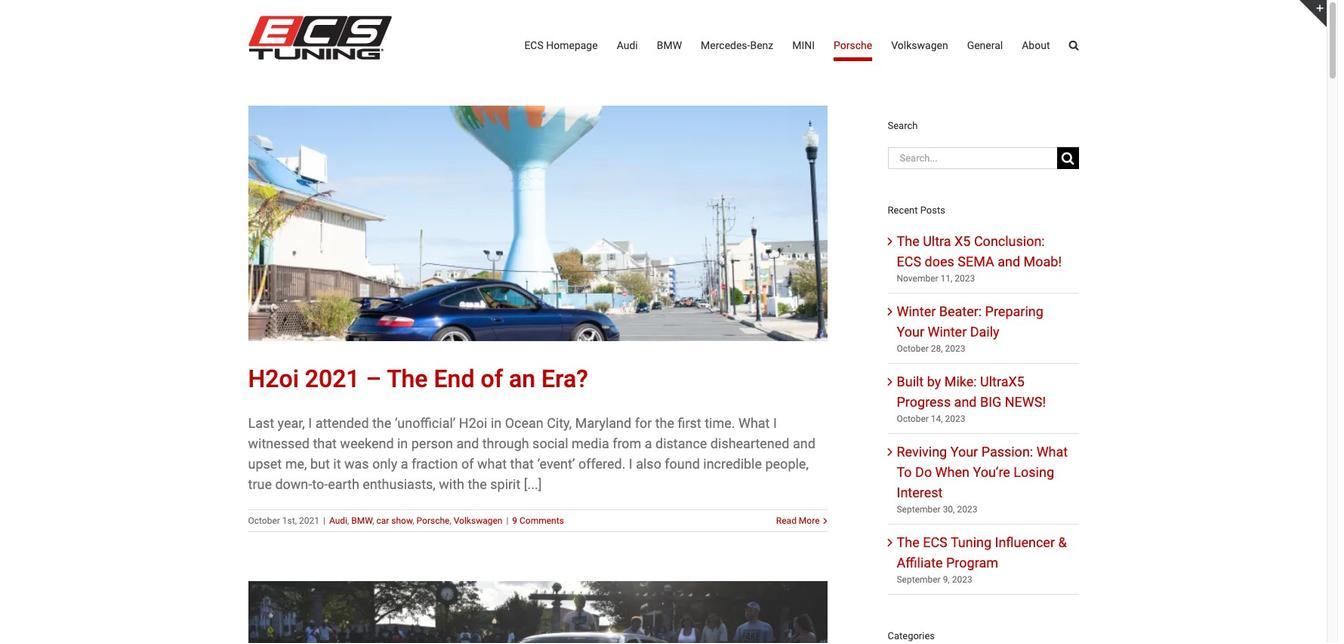 Task type: vqa. For each thing, say whether or not it's contained in the screenshot.
September inside REVIVING YOUR PASSION: WHAT TO DO WHEN YOU'RE LOSING INTEREST SEPTEMBER 30, 2023
yes



Task type: locate. For each thing, give the bounding box(es) containing it.
losing
[[1014, 464, 1055, 480]]

0 horizontal spatial audi
[[329, 516, 347, 526]]

1 horizontal spatial a
[[645, 436, 652, 452]]

search
[[888, 120, 918, 132]]

1 horizontal spatial volkswagen link
[[892, 0, 949, 91]]

conclusion:
[[975, 233, 1045, 249]]

0 vertical spatial ecs
[[525, 39, 544, 51]]

built by mike: ultrax5 progress and big news! link
[[897, 374, 1046, 410]]

ecs inside 'link'
[[525, 39, 544, 51]]

0 horizontal spatial audi link
[[329, 516, 347, 526]]

1 horizontal spatial porsche
[[834, 39, 873, 51]]

0 vertical spatial october
[[897, 343, 929, 354]]

1 vertical spatial volkswagen link
[[454, 516, 503, 526]]

october down progress
[[897, 414, 929, 424]]

the right –
[[387, 365, 428, 394]]

1 horizontal spatial volkswagen
[[892, 39, 949, 51]]

bmw left car
[[352, 516, 373, 526]]

0 horizontal spatial what
[[739, 415, 770, 431]]

2023 right 14,
[[946, 414, 966, 424]]

a
[[645, 436, 652, 452], [401, 456, 408, 472]]

bmw link
[[657, 0, 682, 91], [352, 516, 373, 526]]

your inside reviving your passion: what to do when you're losing interest september 30, 2023
[[951, 444, 979, 460]]

1 horizontal spatial audi link
[[617, 0, 638, 91]]

i up disheartened
[[774, 415, 777, 431]]

reviving your passion: what to do when you're losing interest september 30, 2023
[[897, 444, 1068, 515]]

audi link right the homepage
[[617, 0, 638, 91]]

progress
[[897, 394, 951, 410]]

passion:
[[982, 444, 1034, 460]]

the left ultra
[[897, 233, 920, 249]]

h2oi
[[248, 365, 299, 394], [459, 415, 488, 431]]

1 vertical spatial your
[[951, 444, 979, 460]]

when
[[936, 464, 970, 480]]

0 horizontal spatial bmw link
[[352, 516, 373, 526]]

2 september from the top
[[897, 575, 941, 585]]

program
[[947, 555, 999, 571]]

volkswagen left '9'
[[454, 516, 503, 526]]

car show link
[[377, 516, 413, 526]]

upset
[[248, 456, 282, 472]]

1 september from the top
[[897, 504, 941, 515]]

last year, i attended the 'unofficial' h2oi in ocean city, maryland for the first time. what i witnessed that weekend in person and through social media from a distance disheartened and upset me, but it was only a fraction of what that 'event' offered. i also found incredible people, true down-to-earth enthusiasts, with the spirit [...]
[[248, 415, 816, 492]]

1 horizontal spatial |
[[507, 516, 509, 526]]

volkswagen link left '9'
[[454, 516, 503, 526]]

car
[[377, 516, 389, 526]]

1 vertical spatial porsche
[[417, 516, 450, 526]]

september down interest
[[897, 504, 941, 515]]

0 horizontal spatial a
[[401, 456, 408, 472]]

4 , from the left
[[450, 516, 452, 526]]

media
[[572, 436, 609, 452]]

volkswagen left general link
[[892, 39, 949, 51]]

that up but
[[313, 436, 337, 452]]

1 vertical spatial in
[[397, 436, 408, 452]]

1 vertical spatial h2oi
[[459, 415, 488, 431]]

0 vertical spatial your
[[897, 324, 925, 340]]

ecs
[[525, 39, 544, 51], [897, 254, 922, 269], [923, 535, 948, 550]]

benz
[[751, 39, 774, 51]]

0 vertical spatial porsche
[[834, 39, 873, 51]]

1 horizontal spatial that
[[510, 456, 534, 472]]

a right only
[[401, 456, 408, 472]]

social
[[533, 436, 569, 452]]

1 horizontal spatial ecs
[[897, 254, 922, 269]]

the for the ultra x5 conclusion: ecs does sema and moab!
[[897, 233, 920, 249]]

1 vertical spatial the
[[387, 365, 428, 394]]

in up only
[[397, 436, 408, 452]]

an udderly great time: ecs tuning udderly euro event coverage image
[[248, 582, 828, 644]]

porsche link right mini
[[834, 0, 873, 91]]

what up losing
[[1037, 444, 1068, 460]]

i right year,
[[308, 415, 312, 431]]

reviving
[[897, 444, 948, 460]]

of left an
[[481, 365, 503, 394]]

sema
[[958, 254, 995, 269]]

0 vertical spatial winter
[[897, 303, 936, 319]]

mercedes-benz link
[[701, 0, 774, 91]]

0 horizontal spatial porsche link
[[417, 516, 450, 526]]

ecs tuning logo image
[[248, 16, 392, 60]]

2023 right 11,
[[955, 273, 976, 284]]

2021 right 1st,
[[299, 516, 320, 526]]

9 comments link
[[513, 516, 564, 526]]

1 vertical spatial ecs
[[897, 254, 922, 269]]

ecs up november
[[897, 254, 922, 269]]

0 vertical spatial audi link
[[617, 0, 638, 91]]

0 vertical spatial what
[[739, 415, 770, 431]]

volkswagen link
[[892, 0, 949, 91], [454, 516, 503, 526]]

disheartened
[[711, 436, 790, 452]]

distance
[[656, 436, 707, 452]]

2 horizontal spatial ecs
[[923, 535, 948, 550]]

0 horizontal spatial |
[[323, 516, 326, 526]]

first
[[678, 415, 702, 431]]

x5
[[955, 233, 971, 249]]

october left 28,
[[897, 343, 929, 354]]

1 vertical spatial october
[[897, 414, 929, 424]]

porsche right show
[[417, 516, 450, 526]]

1 vertical spatial volkswagen
[[454, 516, 503, 526]]

bmw link left "mercedes-"
[[657, 0, 682, 91]]

0 horizontal spatial porsche
[[417, 516, 450, 526]]

the up the weekend
[[372, 415, 392, 431]]

2023 inside 'winter beater: preparing your winter daily october 28, 2023'
[[946, 343, 966, 354]]

ultra
[[923, 233, 952, 249]]

enthusiasts,
[[363, 477, 436, 492]]

the ecs tuning influencer & affiliate program link
[[897, 535, 1067, 571]]

2023 right 30,
[[958, 504, 978, 515]]

2 vertical spatial the
[[897, 535, 920, 550]]

september
[[897, 504, 941, 515], [897, 575, 941, 585]]

1 horizontal spatial the
[[468, 477, 487, 492]]

bmw
[[657, 39, 682, 51], [352, 516, 373, 526]]

11,
[[941, 273, 953, 284]]

1 , from the left
[[347, 516, 349, 526]]

the down what on the bottom left of the page
[[468, 477, 487, 492]]

0 vertical spatial that
[[313, 436, 337, 452]]

and inside the built by mike: ultrax5 progress and big news! october 14, 2023
[[955, 394, 977, 410]]

0 vertical spatial september
[[897, 504, 941, 515]]

0 horizontal spatial that
[[313, 436, 337, 452]]

the up affiliate
[[897, 535, 920, 550]]

recent posts
[[888, 205, 946, 216]]

1 vertical spatial september
[[897, 575, 941, 585]]

2021 left –
[[305, 365, 360, 394]]

|
[[323, 516, 326, 526], [507, 516, 509, 526]]

affiliate
[[897, 555, 943, 571]]

porsche link right show
[[417, 516, 450, 526]]

that up [...]
[[510, 456, 534, 472]]

h2oi inside last year, i attended the 'unofficial' h2oi in ocean city, maryland for the first time. what i witnessed that weekend in person and through social media from a distance disheartened and upset me, but it was only a fraction of what that 'event' offered. i also found incredible people, true down-to-earth enthusiasts, with the spirit [...]
[[459, 415, 488, 431]]

| left '9'
[[507, 516, 509, 526]]

ecs inside the ultra x5 conclusion: ecs does sema and moab! november 11, 2023
[[897, 254, 922, 269]]

comments
[[520, 516, 564, 526]]

2 horizontal spatial i
[[774, 415, 777, 431]]

a up also
[[645, 436, 652, 452]]

| right 1st,
[[323, 516, 326, 526]]

0 horizontal spatial volkswagen link
[[454, 516, 503, 526]]

winter up 28,
[[928, 324, 967, 340]]

0 horizontal spatial of
[[462, 456, 474, 472]]

also
[[636, 456, 662, 472]]

bmw link left car
[[352, 516, 373, 526]]

2021
[[305, 365, 360, 394], [299, 516, 320, 526]]

1 horizontal spatial h2oi
[[459, 415, 488, 431]]

offered.
[[579, 456, 626, 472]]

1 horizontal spatial audi
[[617, 39, 638, 51]]

1 vertical spatial of
[[462, 456, 474, 472]]

categories
[[888, 631, 935, 642]]

and up people,
[[793, 436, 816, 452]]

volkswagen link left general link
[[892, 0, 949, 91]]

influencer
[[995, 535, 1055, 550]]

0 vertical spatial the
[[897, 233, 920, 249]]

the inside the ecs tuning influencer & affiliate program september 9, 2023
[[897, 535, 920, 550]]

the
[[897, 233, 920, 249], [387, 365, 428, 394], [897, 535, 920, 550]]

audi link down earth
[[329, 516, 347, 526]]

2023
[[955, 273, 976, 284], [946, 343, 966, 354], [946, 414, 966, 424], [958, 504, 978, 515], [952, 575, 973, 585]]

maryland
[[575, 415, 632, 431]]

0 vertical spatial in
[[491, 415, 502, 431]]

in up through
[[491, 415, 502, 431]]

ecs up affiliate
[[923, 535, 948, 550]]

section
[[888, 106, 1079, 644]]

your up when
[[951, 444, 979, 460]]

your up the built
[[897, 324, 925, 340]]

what up disheartened
[[739, 415, 770, 431]]

the right for
[[656, 415, 675, 431]]

2023 right 28,
[[946, 343, 966, 354]]

audi right the homepage
[[617, 39, 638, 51]]

1 horizontal spatial your
[[951, 444, 979, 460]]

ecs left the homepage
[[525, 39, 544, 51]]

the inside the ultra x5 conclusion: ecs does sema and moab! november 11, 2023
[[897, 233, 920, 249]]

0 horizontal spatial bmw
[[352, 516, 373, 526]]

1 horizontal spatial in
[[491, 415, 502, 431]]

None search field
[[888, 147, 1079, 169]]

1 horizontal spatial bmw link
[[657, 0, 682, 91]]

1 | from the left
[[323, 516, 326, 526]]

1 horizontal spatial bmw
[[657, 39, 682, 51]]

1 vertical spatial bmw link
[[352, 516, 373, 526]]

1 horizontal spatial what
[[1037, 444, 1068, 460]]

for
[[635, 415, 652, 431]]

september inside the ecs tuning influencer & affiliate program september 9, 2023
[[897, 575, 941, 585]]

ultrax5
[[981, 374, 1025, 390]]

bmw left "mercedes-"
[[657, 39, 682, 51]]

–
[[366, 365, 382, 394]]

built by mike: ultrax5 progress and big news! october 14, 2023
[[897, 374, 1046, 424]]

i left also
[[629, 456, 633, 472]]

1 horizontal spatial of
[[481, 365, 503, 394]]

mini link
[[793, 0, 815, 91]]

of
[[481, 365, 503, 394], [462, 456, 474, 472]]

september down affiliate
[[897, 575, 941, 585]]

earth
[[328, 477, 360, 492]]

2023 inside the ultra x5 conclusion: ecs does sema and moab! november 11, 2023
[[955, 273, 976, 284]]

of left what on the bottom left of the page
[[462, 456, 474, 472]]

attended
[[316, 415, 369, 431]]

1st,
[[282, 516, 297, 526]]

0 horizontal spatial the
[[372, 415, 392, 431]]

1 vertical spatial porsche link
[[417, 516, 450, 526]]

winter
[[897, 303, 936, 319], [928, 324, 967, 340]]

0 horizontal spatial ecs
[[525, 39, 544, 51]]

porsche
[[834, 39, 873, 51], [417, 516, 450, 526]]

0 vertical spatial porsche link
[[834, 0, 873, 91]]

2 vertical spatial ecs
[[923, 535, 948, 550]]

0 vertical spatial h2oi
[[248, 365, 299, 394]]

h2oi up through
[[459, 415, 488, 431]]

0 horizontal spatial i
[[308, 415, 312, 431]]

0 horizontal spatial in
[[397, 436, 408, 452]]

2023 right 9,
[[952, 575, 973, 585]]

that
[[313, 436, 337, 452], [510, 456, 534, 472]]

october left 1st,
[[248, 516, 280, 526]]

,
[[347, 516, 349, 526], [373, 516, 374, 526], [413, 516, 414, 526], [450, 516, 452, 526]]

and down conclusion:
[[998, 254, 1021, 269]]

porsche right mini
[[834, 39, 873, 51]]

audi down earth
[[329, 516, 347, 526]]

what inside last year, i attended the 'unofficial' h2oi in ocean city, maryland for the first time. what i witnessed that weekend in person and through social media from a distance disheartened and upset me, but it was only a fraction of what that 'event' offered. i also found incredible people, true down-to-earth enthusiasts, with the spirit [...]
[[739, 415, 770, 431]]

h2oi up last
[[248, 365, 299, 394]]

october
[[897, 343, 929, 354], [897, 414, 929, 424], [248, 516, 280, 526]]

recent
[[888, 205, 918, 216]]

and down mike:
[[955, 394, 977, 410]]

0 horizontal spatial your
[[897, 324, 925, 340]]

news!
[[1005, 394, 1046, 410]]

1 vertical spatial what
[[1037, 444, 1068, 460]]

year,
[[278, 415, 305, 431]]

None submit
[[1057, 147, 1079, 169]]

winter down november
[[897, 303, 936, 319]]



Task type: describe. For each thing, give the bounding box(es) containing it.
0 vertical spatial volkswagen
[[892, 39, 949, 51]]

your inside 'winter beater: preparing your winter daily october 28, 2023'
[[897, 324, 925, 340]]

by
[[928, 374, 942, 390]]

ecs homepage
[[525, 39, 598, 51]]

read more
[[777, 516, 820, 526]]

read more link
[[777, 514, 820, 528]]

2 , from the left
[[373, 516, 374, 526]]

[...]
[[524, 477, 542, 492]]

weekend
[[340, 436, 394, 452]]

section containing the ultra x5 conclusion: ecs does sema and moab!
[[888, 106, 1079, 644]]

found
[[665, 456, 700, 472]]

&
[[1059, 535, 1067, 550]]

1 vertical spatial a
[[401, 456, 408, 472]]

Search... search field
[[888, 147, 1057, 169]]

true
[[248, 477, 272, 492]]

november
[[897, 273, 939, 284]]

the for the ecs tuning influencer & affiliate program
[[897, 535, 920, 550]]

october inside 'winter beater: preparing your winter daily october 28, 2023'
[[897, 343, 929, 354]]

general link
[[968, 0, 1004, 91]]

14,
[[931, 414, 943, 424]]

h2oi 2021 – the end of an era? image
[[248, 106, 828, 341]]

era?
[[542, 365, 588, 394]]

witnessed
[[248, 436, 310, 452]]

and up what on the bottom left of the page
[[457, 436, 479, 452]]

september inside reviving your passion: what to do when you're losing interest september 30, 2023
[[897, 504, 941, 515]]

1 vertical spatial 2021
[[299, 516, 320, 526]]

people,
[[766, 456, 809, 472]]

general
[[968, 39, 1004, 51]]

0 vertical spatial 2021
[[305, 365, 360, 394]]

0 vertical spatial bmw link
[[657, 0, 682, 91]]

tuning
[[951, 535, 992, 550]]

do
[[916, 464, 932, 480]]

the ecs tuning influencer & affiliate program september 9, 2023
[[897, 535, 1067, 585]]

preparing
[[986, 303, 1044, 319]]

moab!
[[1024, 254, 1062, 269]]

built
[[897, 374, 924, 390]]

big
[[981, 394, 1002, 410]]

28,
[[931, 343, 943, 354]]

3 , from the left
[[413, 516, 414, 526]]

was
[[345, 456, 369, 472]]

interest
[[897, 485, 943, 501]]

down-
[[275, 477, 312, 492]]

30,
[[943, 504, 955, 515]]

0 horizontal spatial h2oi
[[248, 365, 299, 394]]

0 vertical spatial audi
[[617, 39, 638, 51]]

1 vertical spatial bmw
[[352, 516, 373, 526]]

through
[[483, 436, 529, 452]]

city,
[[547, 415, 572, 431]]

show
[[392, 516, 413, 526]]

to-
[[312, 477, 328, 492]]

2 | from the left
[[507, 516, 509, 526]]

only
[[373, 456, 398, 472]]

last
[[248, 415, 274, 431]]

an
[[509, 365, 536, 394]]

2 horizontal spatial the
[[656, 415, 675, 431]]

you're
[[973, 464, 1011, 480]]

h2oi 2021 – the end of an era?
[[248, 365, 588, 394]]

'unofficial'
[[395, 415, 456, 431]]

but
[[310, 456, 330, 472]]

about link
[[1022, 0, 1051, 91]]

what inside reviving your passion: what to do when you're losing interest september 30, 2023
[[1037, 444, 1068, 460]]

about
[[1022, 39, 1051, 51]]

winter beater: preparing your winter daily link
[[897, 303, 1044, 340]]

mike:
[[945, 374, 977, 390]]

posts
[[921, 205, 946, 216]]

0 vertical spatial volkswagen link
[[892, 0, 949, 91]]

me,
[[285, 456, 307, 472]]

the ultra x5 conclusion: ecs does sema and moab! link
[[897, 233, 1062, 269]]

1 horizontal spatial porsche link
[[834, 0, 873, 91]]

october inside the built by mike: ultrax5 progress and big news! october 14, 2023
[[897, 414, 929, 424]]

0 vertical spatial of
[[481, 365, 503, 394]]

the ultra x5 conclusion: ecs does sema and moab! november 11, 2023
[[897, 233, 1062, 284]]

end
[[434, 365, 475, 394]]

mercedes-
[[701, 39, 751, 51]]

more
[[799, 516, 820, 526]]

and inside the ultra x5 conclusion: ecs does sema and moab! november 11, 2023
[[998, 254, 1021, 269]]

ecs inside the ecs tuning influencer & affiliate program september 9, 2023
[[923, 535, 948, 550]]

2 vertical spatial october
[[248, 516, 280, 526]]

0 vertical spatial a
[[645, 436, 652, 452]]

2023 inside the built by mike: ultrax5 progress and big news! october 14, 2023
[[946, 414, 966, 424]]

october 1st, 2021 | audi , bmw , car show , porsche , volkswagen | 9 comments
[[248, 516, 564, 526]]

1 vertical spatial that
[[510, 456, 534, 472]]

0 vertical spatial bmw
[[657, 39, 682, 51]]

to
[[897, 464, 912, 480]]

beater:
[[940, 303, 982, 319]]

reviving your passion: what to do when you're losing interest link
[[897, 444, 1068, 501]]

2023 inside the ecs tuning influencer & affiliate program september 9, 2023
[[952, 575, 973, 585]]

incredible
[[704, 456, 762, 472]]

winter beater: preparing your winter daily october 28, 2023
[[897, 303, 1044, 354]]

ocean
[[505, 415, 544, 431]]

of inside last year, i attended the 'unofficial' h2oi in ocean city, maryland for the first time. what i witnessed that weekend in person and through social media from a distance disheartened and upset me, but it was only a fraction of what that 'event' offered. i also found incredible people, true down-to-earth enthusiasts, with the spirit [...]
[[462, 456, 474, 472]]

time.
[[705, 415, 735, 431]]

with
[[439, 477, 465, 492]]

9,
[[943, 575, 950, 585]]

mini
[[793, 39, 815, 51]]

2023 inside reviving your passion: what to do when you're losing interest september 30, 2023
[[958, 504, 978, 515]]

it
[[333, 456, 341, 472]]

1 vertical spatial winter
[[928, 324, 967, 340]]

read
[[777, 516, 797, 526]]

9
[[513, 516, 518, 526]]

0 horizontal spatial volkswagen
[[454, 516, 503, 526]]

1 horizontal spatial i
[[629, 456, 633, 472]]

homepage
[[546, 39, 598, 51]]

ecs homepage link
[[525, 0, 598, 91]]

does
[[925, 254, 955, 269]]

mercedes-benz
[[701, 39, 774, 51]]

1 vertical spatial audi
[[329, 516, 347, 526]]

1 vertical spatial audi link
[[329, 516, 347, 526]]



